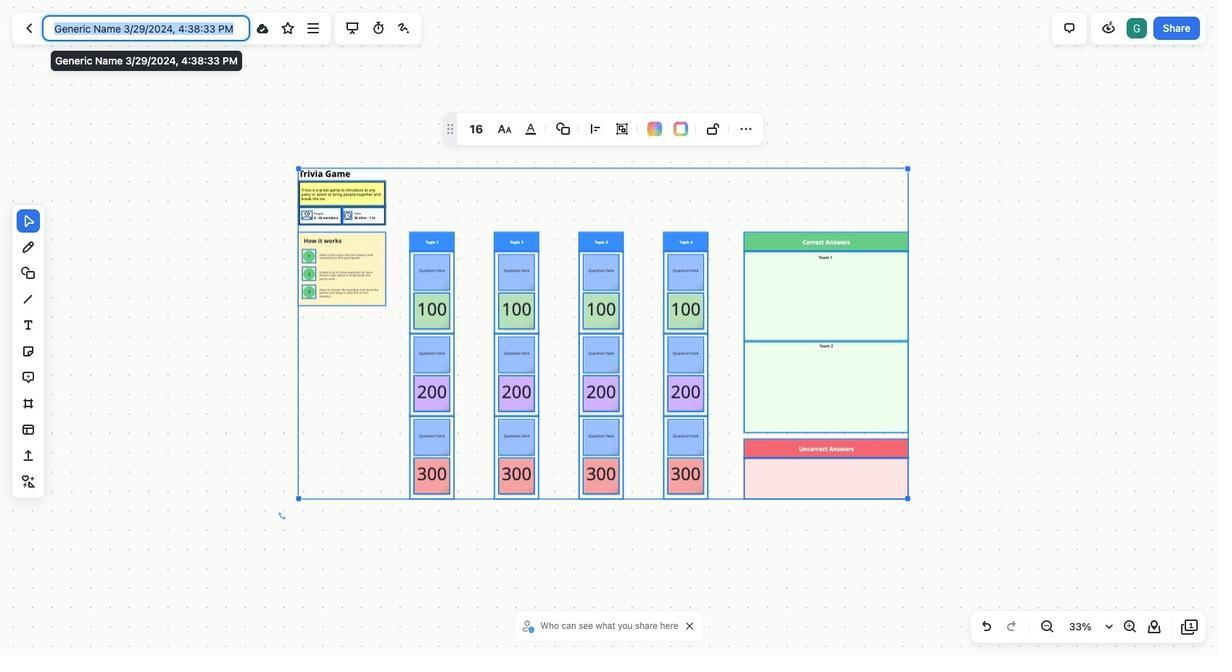 Task type: describe. For each thing, give the bounding box(es) containing it.
2 menu item from the left
[[702, 117, 725, 141]]

comment panel image
[[1061, 20, 1078, 37]]

timer image
[[369, 20, 387, 37]]

zoom out image
[[1038, 618, 1056, 636]]

more options image
[[305, 20, 322, 37]]

undo image
[[978, 618, 995, 636]]

pages image
[[1181, 618, 1198, 636]]

mini map image
[[1146, 618, 1163, 636]]



Task type: vqa. For each thing, say whether or not it's contained in the screenshot.
menu item
yes



Task type: locate. For each thing, give the bounding box(es) containing it.
0 horizontal spatial menu item
[[552, 117, 575, 141]]

list
[[1125, 17, 1148, 40]]

Document name text field
[[44, 17, 249, 40]]

menu item right format styles image
[[552, 117, 575, 141]]

close image
[[686, 623, 694, 630]]

presentation image
[[344, 20, 361, 37]]

laser image
[[395, 20, 412, 37]]

1 menu item from the left
[[552, 117, 575, 141]]

format styles image
[[496, 120, 513, 138]]

menu item
[[552, 117, 575, 141], [702, 117, 725, 141]]

1 horizontal spatial menu item
[[702, 117, 725, 141]]

fill menu item
[[647, 122, 662, 136]]

list item
[[1125, 17, 1148, 40]]

dashboard image
[[21, 20, 38, 37]]

star this whiteboard image
[[279, 20, 297, 37]]

tooltip
[[49, 41, 244, 73]]

zoom in image
[[1121, 618, 1138, 636]]

menu item right fill menu item
[[702, 117, 725, 141]]



